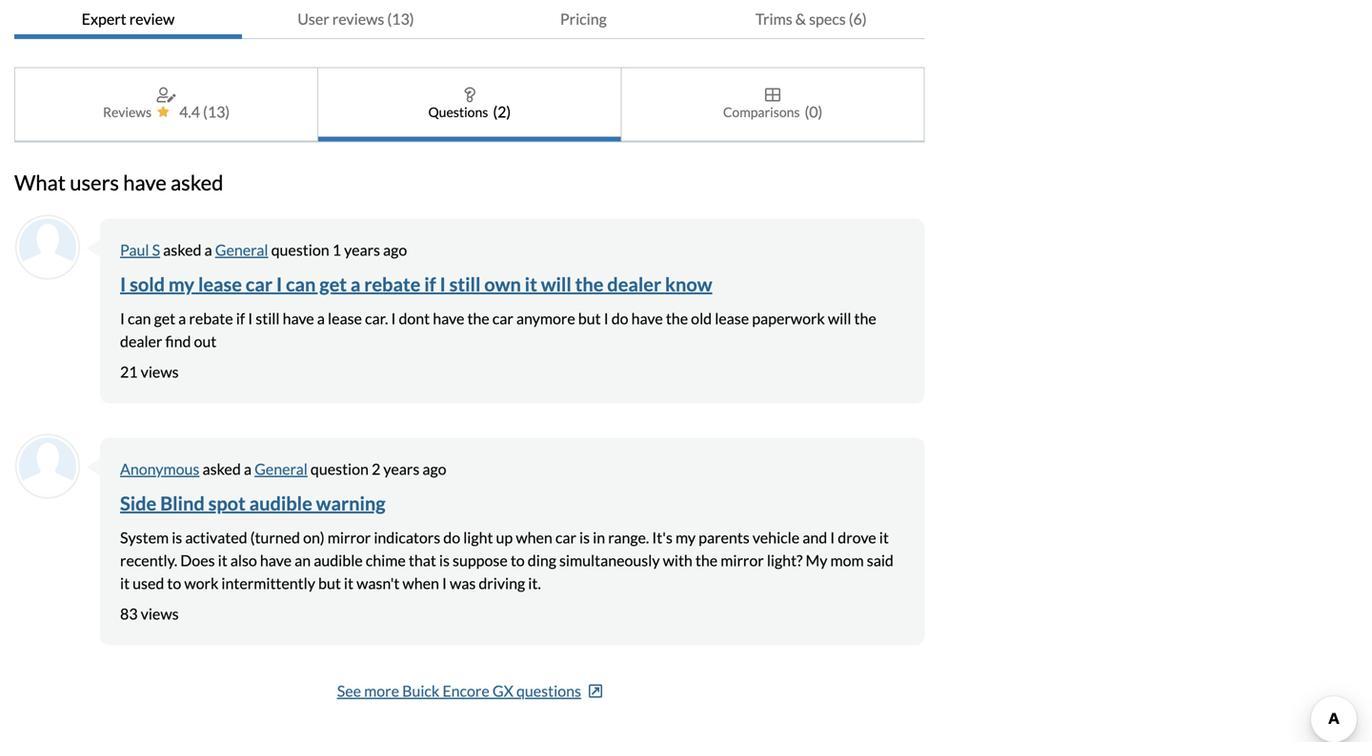 Task type: vqa. For each thing, say whether or not it's contained in the screenshot.
service
no



Task type: describe. For each thing, give the bounding box(es) containing it.
mom
[[830, 551, 864, 570]]

0 vertical spatial can
[[286, 273, 316, 296]]

that
[[409, 551, 436, 570]]

indicators
[[374, 528, 440, 547]]

1 vertical spatial (13)
[[203, 102, 230, 121]]

sold
[[130, 273, 165, 296]]

the down own on the left top of the page
[[467, 309, 490, 328]]

it's
[[652, 528, 673, 547]]

on)
[[303, 528, 325, 547]]

1 horizontal spatial get
[[319, 273, 347, 296]]

trims
[[756, 10, 793, 28]]

reviews
[[332, 10, 384, 28]]

(0)
[[805, 102, 823, 121]]

user edit image
[[157, 87, 176, 102]]

simultaneously
[[559, 551, 660, 570]]

1
[[332, 241, 341, 259]]

does
[[180, 551, 215, 570]]

drove
[[838, 528, 876, 547]]

was
[[450, 574, 476, 593]]

0 vertical spatial audible
[[249, 492, 312, 515]]

parents
[[699, 528, 750, 547]]

know
[[665, 273, 712, 296]]

do inside i can get a rebate if i still have a lease car. i dont have the car anymore but i do  have the old lease paperwork will the dealer find out
[[611, 309, 628, 328]]

1 vertical spatial question
[[311, 460, 369, 478]]

user
[[298, 10, 329, 28]]

question image
[[464, 87, 475, 102]]

trims & specs (6)
[[756, 10, 867, 28]]

1 horizontal spatial still
[[449, 273, 481, 296]]

comparisons
[[723, 104, 800, 120]]

1 vertical spatial mirror
[[721, 551, 764, 570]]

1 vertical spatial ago
[[422, 460, 447, 478]]

83
[[120, 605, 138, 623]]

paperwork
[[752, 309, 825, 328]]

4.4 (13)
[[179, 102, 230, 121]]

driving
[[479, 574, 525, 593]]

have right dont
[[433, 309, 464, 328]]

gx
[[493, 682, 514, 700]]

2 horizontal spatial is
[[579, 528, 590, 547]]

said
[[867, 551, 894, 570]]

what users have asked
[[14, 170, 223, 195]]

user reviews (13) tab
[[242, 0, 470, 39]]

but inside i can get a rebate if i still have a lease car. i dont have the car anymore but i do  have the old lease paperwork will the dealer find out
[[578, 309, 601, 328]]

general link for lease
[[215, 241, 268, 259]]

and
[[803, 528, 827, 547]]

it right own on the left top of the page
[[525, 273, 537, 296]]

0 horizontal spatial my
[[169, 273, 194, 296]]

0 horizontal spatial ago
[[383, 241, 407, 259]]

side blind spot audible warning link
[[120, 492, 386, 515]]

system
[[120, 528, 169, 547]]

paul s link
[[120, 241, 160, 259]]

dont
[[399, 309, 430, 328]]

0 vertical spatial years
[[344, 241, 380, 259]]

old
[[691, 309, 712, 328]]

&
[[795, 10, 806, 28]]

4.4
[[179, 102, 200, 121]]

out
[[194, 332, 217, 351]]

activated
[[185, 528, 247, 547]]

83 views
[[120, 605, 179, 623]]

0 vertical spatial asked
[[171, 170, 223, 195]]

find
[[165, 332, 191, 351]]

buick
[[402, 682, 440, 700]]

also
[[230, 551, 257, 570]]

1 horizontal spatial lease
[[328, 309, 362, 328]]

side
[[120, 492, 157, 515]]

1 vertical spatial general
[[254, 460, 308, 478]]

vehicle
[[753, 528, 800, 547]]

anonymous
[[120, 460, 200, 478]]

have left old
[[631, 309, 663, 328]]

car inside i can get a rebate if i still have a lease car. i dont have the car anymore but i do  have the old lease paperwork will the dealer find out
[[492, 309, 513, 328]]

user reviews (13)
[[298, 10, 414, 28]]

tab list containing 4.4
[[14, 67, 925, 142]]

it up said
[[879, 528, 889, 547]]

2 horizontal spatial lease
[[715, 309, 749, 328]]

more
[[364, 682, 399, 700]]

will inside i can get a rebate if i still have a lease car. i dont have the car anymore but i do  have the old lease paperwork will the dealer find out
[[828, 309, 851, 328]]

with
[[663, 551, 693, 570]]

anymore
[[516, 309, 575, 328]]

2 vertical spatial asked
[[202, 460, 241, 478]]

side blind spot audible warning
[[120, 492, 386, 515]]

0 vertical spatial general
[[215, 241, 268, 259]]

anonymous link
[[120, 460, 200, 478]]

anonymous asked a general question 2 years ago
[[120, 460, 447, 478]]

comparisons count element
[[805, 101, 823, 123]]

do inside system is activated (turned  on) mirror indicators do light  up when car is in range. it's  my parents vehicle and i  drove it recently. does it also  have an audible chime that is  suppose to ding  simultaneously with the  mirror light? my mom said it  used to work intermittently  but it wasn't when i was  driving it.
[[443, 528, 460, 547]]

light
[[463, 528, 493, 547]]

(13) inside the user reviews (13) "tab"
[[387, 10, 414, 28]]

0 vertical spatial car
[[246, 273, 273, 296]]

pricing
[[560, 10, 607, 28]]

see
[[337, 682, 361, 700]]

warning
[[316, 492, 386, 515]]

dealer inside i can get a rebate if i still have a lease car. i dont have the car anymore but i do  have the old lease paperwork will the dealer find out
[[120, 332, 162, 351]]

encore
[[442, 682, 490, 700]]

i can get a rebate if i still have a lease car. i dont have the car anymore but i do  have the old lease paperwork will the dealer find out
[[120, 309, 876, 351]]

light?
[[767, 551, 803, 570]]

0 horizontal spatial is
[[172, 528, 182, 547]]

questions (2)
[[428, 102, 511, 121]]

th large image
[[765, 87, 781, 102]]

intermittently
[[221, 574, 315, 593]]



Task type: locate. For each thing, give the bounding box(es) containing it.
1 vertical spatial views
[[141, 605, 179, 623]]

1 vertical spatial when
[[403, 574, 439, 593]]

mirror down warning
[[328, 528, 371, 547]]

rebate up car.
[[364, 273, 421, 296]]

1 vertical spatial get
[[154, 309, 175, 328]]

0 horizontal spatial years
[[344, 241, 380, 259]]

my right sold
[[169, 273, 194, 296]]

it left also on the left bottom
[[218, 551, 227, 570]]

(13) right the 4.4
[[203, 102, 230, 121]]

pricing tab
[[470, 0, 697, 39]]

suppose
[[453, 551, 508, 570]]

general up side blind spot audible warning link
[[254, 460, 308, 478]]

if down the paul s asked a general question 1 years ago
[[236, 309, 245, 328]]

(2)
[[493, 102, 511, 121]]

can down the paul s asked a general question 1 years ago
[[286, 273, 316, 296]]

the inside system is activated (turned  on) mirror indicators do light  up when car is in range. it's  my parents vehicle and i  drove it recently. does it also  have an audible chime that is  suppose to ding  simultaneously with the  mirror light? my mom said it  used to work intermittently  but it wasn't when i was  driving it.
[[696, 551, 718, 570]]

my inside system is activated (turned  on) mirror indicators do light  up when car is in range. it's  my parents vehicle and i  drove it recently. does it also  have an audible chime that is  suppose to ding  simultaneously with the  mirror light? my mom said it  used to work intermittently  but it wasn't when i was  driving it.
[[676, 528, 696, 547]]

audible
[[249, 492, 312, 515], [314, 551, 363, 570]]

mirror down parents
[[721, 551, 764, 570]]

have inside system is activated (turned  on) mirror indicators do light  up when car is in range. it's  my parents vehicle and i  drove it recently. does it also  have an audible chime that is  suppose to ding  simultaneously with the  mirror light? my mom said it  used to work intermittently  but it wasn't when i was  driving it.
[[260, 551, 292, 570]]

1 horizontal spatial can
[[286, 273, 316, 296]]

work
[[184, 574, 219, 593]]

0 vertical spatial do
[[611, 309, 628, 328]]

general
[[215, 241, 268, 259], [254, 460, 308, 478]]

0 vertical spatial views
[[141, 363, 179, 381]]

in
[[593, 528, 605, 547]]

see more buick encore gx questions link
[[337, 680, 602, 703]]

if inside i can get a rebate if i still have a lease car. i dont have the car anymore but i do  have the old lease paperwork will the dealer find out
[[236, 309, 245, 328]]

1 horizontal spatial when
[[516, 528, 552, 547]]

i
[[120, 273, 126, 296], [276, 273, 282, 296], [440, 273, 446, 296], [120, 309, 125, 328], [248, 309, 253, 328], [391, 309, 396, 328], [604, 309, 609, 328], [830, 528, 835, 547], [442, 574, 447, 593]]

i sold my lease car i can get a rebate if i still own it will the dealer know link
[[120, 273, 712, 296]]

1 vertical spatial car
[[492, 309, 513, 328]]

but down on)
[[318, 574, 341, 593]]

s
[[152, 241, 160, 259]]

asked up spot
[[202, 460, 241, 478]]

asked down the 4.4
[[171, 170, 223, 195]]

lease left car.
[[328, 309, 362, 328]]

general right s at top left
[[215, 241, 268, 259]]

when up ding
[[516, 528, 552, 547]]

chime
[[366, 551, 406, 570]]

1 horizontal spatial is
[[439, 551, 450, 570]]

ago up "i sold my lease car i can get a rebate if i still own it will the dealer know"
[[383, 241, 407, 259]]

dealer
[[607, 273, 661, 296], [120, 332, 162, 351]]

years right 1
[[344, 241, 380, 259]]

views right 83
[[141, 605, 179, 623]]

wasn't
[[356, 574, 400, 593]]

expert review tab
[[14, 0, 242, 39]]

0 horizontal spatial will
[[541, 273, 572, 296]]

0 horizontal spatial do
[[443, 528, 460, 547]]

1 vertical spatial can
[[128, 309, 151, 328]]

car up ding
[[555, 528, 576, 547]]

0 vertical spatial my
[[169, 273, 194, 296]]

asked right s at top left
[[163, 241, 201, 259]]

lease down the paul s asked a general question 1 years ago
[[198, 273, 242, 296]]

0 horizontal spatial dealer
[[120, 332, 162, 351]]

comparisons (0)
[[723, 102, 823, 121]]

do
[[611, 309, 628, 328], [443, 528, 460, 547]]

0 vertical spatial still
[[449, 273, 481, 296]]

system is activated (turned  on) mirror indicators do light  up when car is in range. it's  my parents vehicle and i  drove it recently. does it also  have an audible chime that is  suppose to ding  simultaneously with the  mirror light? my mom said it  used to work intermittently  but it wasn't when i was  driving it.
[[120, 528, 894, 593]]

is right that
[[439, 551, 450, 570]]

expert
[[82, 10, 126, 28]]

0 vertical spatial question
[[271, 241, 329, 259]]

question
[[271, 241, 329, 259], [311, 460, 369, 478]]

review
[[129, 10, 175, 28]]

do left light
[[443, 528, 460, 547]]

1 horizontal spatial dealer
[[607, 273, 661, 296]]

get
[[319, 273, 347, 296], [154, 309, 175, 328]]

1 horizontal spatial to
[[511, 551, 525, 570]]

1 vertical spatial general link
[[254, 460, 308, 478]]

ago
[[383, 241, 407, 259], [422, 460, 447, 478]]

it left wasn't
[[344, 574, 354, 593]]

have down the paul s asked a general question 1 years ago
[[283, 309, 314, 328]]

get up the find on the top left of page
[[154, 309, 175, 328]]

my right it's
[[676, 528, 696, 547]]

1 horizontal spatial audible
[[314, 551, 363, 570]]

when
[[516, 528, 552, 547], [403, 574, 439, 593]]

1 tab list from the top
[[14, 0, 925, 39]]

can inside i can get a rebate if i still have a lease car. i dont have the car anymore but i do  have the old lease paperwork will the dealer find out
[[128, 309, 151, 328]]

external link square image
[[589, 684, 602, 699]]

an
[[295, 551, 311, 570]]

dealer left know
[[607, 273, 661, 296]]

0 horizontal spatial car
[[246, 273, 273, 296]]

the up anymore
[[575, 273, 604, 296]]

reviews count element
[[203, 101, 230, 123]]

1 horizontal spatial will
[[828, 309, 851, 328]]

0 horizontal spatial lease
[[198, 273, 242, 296]]

1 vertical spatial my
[[676, 528, 696, 547]]

when down that
[[403, 574, 439, 593]]

to left ding
[[511, 551, 525, 570]]

2
[[372, 460, 381, 478]]

range.
[[608, 528, 649, 547]]

0 vertical spatial (13)
[[387, 10, 414, 28]]

1 vertical spatial years
[[383, 460, 420, 478]]

0 vertical spatial dealer
[[607, 273, 661, 296]]

years
[[344, 241, 380, 259], [383, 460, 420, 478]]

2 horizontal spatial car
[[555, 528, 576, 547]]

used
[[133, 574, 164, 593]]

1 vertical spatial still
[[256, 309, 280, 328]]

(turned
[[250, 528, 300, 547]]

audible up (turned
[[249, 492, 312, 515]]

tab list
[[14, 0, 925, 39], [14, 67, 925, 142]]

0 vertical spatial rebate
[[364, 273, 421, 296]]

still down the paul s asked a general question 1 years ago
[[256, 309, 280, 328]]

0 vertical spatial tab list
[[14, 0, 925, 39]]

can down sold
[[128, 309, 151, 328]]

0 horizontal spatial (13)
[[203, 102, 230, 121]]

1 vertical spatial do
[[443, 528, 460, 547]]

1 vertical spatial but
[[318, 574, 341, 593]]

(13)
[[387, 10, 414, 28], [203, 102, 230, 121]]

2 vertical spatial car
[[555, 528, 576, 547]]

if
[[424, 273, 436, 296], [236, 309, 245, 328]]

rebate inside i can get a rebate if i still have a lease car. i dont have the car anymore but i do  have the old lease paperwork will the dealer find out
[[189, 309, 233, 328]]

(6)
[[849, 10, 867, 28]]

1 views from the top
[[141, 363, 179, 381]]

question up warning
[[311, 460, 369, 478]]

trims & specs (6) tab
[[697, 0, 925, 39]]

1 vertical spatial tab list
[[14, 67, 925, 142]]

reviews
[[103, 104, 152, 120]]

0 horizontal spatial can
[[128, 309, 151, 328]]

rebate
[[364, 273, 421, 296], [189, 309, 233, 328]]

1 horizontal spatial mirror
[[721, 551, 764, 570]]

but inside system is activated (turned  on) mirror indicators do light  up when car is in range. it's  my parents vehicle and i  drove it recently. does it also  have an audible chime that is  suppose to ding  simultaneously with the  mirror light? my mom said it  used to work intermittently  but it wasn't when i was  driving it.
[[318, 574, 341, 593]]

1 horizontal spatial ago
[[422, 460, 447, 478]]

have down (turned
[[260, 551, 292, 570]]

lease right old
[[715, 309, 749, 328]]

blind
[[160, 492, 205, 515]]

questions
[[516, 682, 581, 700]]

specs
[[809, 10, 846, 28]]

but right anymore
[[578, 309, 601, 328]]

paul
[[120, 241, 149, 259]]

i sold my lease car i can get a rebate if i still own it will the dealer know
[[120, 273, 712, 296]]

0 vertical spatial will
[[541, 273, 572, 296]]

2 views from the top
[[141, 605, 179, 623]]

ago right 2
[[422, 460, 447, 478]]

questions count element
[[493, 101, 511, 123]]

0 vertical spatial ago
[[383, 241, 407, 259]]

views for blind
[[141, 605, 179, 623]]

it
[[525, 273, 537, 296], [879, 528, 889, 547], [218, 551, 227, 570], [120, 574, 130, 593], [344, 574, 354, 593]]

0 horizontal spatial to
[[167, 574, 181, 593]]

0 horizontal spatial when
[[403, 574, 439, 593]]

0 horizontal spatial audible
[[249, 492, 312, 515]]

2 tab list from the top
[[14, 67, 925, 142]]

1 horizontal spatial do
[[611, 309, 628, 328]]

1 vertical spatial asked
[[163, 241, 201, 259]]

what
[[14, 170, 66, 195]]

recently.
[[120, 551, 177, 570]]

car down the paul s asked a general question 1 years ago
[[246, 273, 273, 296]]

(13) right reviews
[[387, 10, 414, 28]]

to
[[511, 551, 525, 570], [167, 574, 181, 593]]

1 horizontal spatial (13)
[[387, 10, 414, 28]]

general link right s at top left
[[215, 241, 268, 259]]

general link up side blind spot audible warning link
[[254, 460, 308, 478]]

the down parents
[[696, 551, 718, 570]]

ding
[[528, 551, 556, 570]]

1 vertical spatial to
[[167, 574, 181, 593]]

if up dont
[[424, 273, 436, 296]]

expert review
[[82, 10, 175, 28]]

0 vertical spatial if
[[424, 273, 436, 296]]

0 horizontal spatial get
[[154, 309, 175, 328]]

0 vertical spatial mirror
[[328, 528, 371, 547]]

1 horizontal spatial but
[[578, 309, 601, 328]]

can
[[286, 273, 316, 296], [128, 309, 151, 328]]

1 horizontal spatial my
[[676, 528, 696, 547]]

is
[[172, 528, 182, 547], [579, 528, 590, 547], [439, 551, 450, 570]]

0 horizontal spatial mirror
[[328, 528, 371, 547]]

do right anymore
[[611, 309, 628, 328]]

0 horizontal spatial still
[[256, 309, 280, 328]]

years right 2
[[383, 460, 420, 478]]

21
[[120, 363, 138, 381]]

question left 1
[[271, 241, 329, 259]]

users
[[70, 170, 119, 195]]

general link for audible
[[254, 460, 308, 478]]

0 horizontal spatial but
[[318, 574, 341, 593]]

paul s asked a general question 1 years ago
[[120, 241, 407, 259]]

car.
[[365, 309, 388, 328]]

0 vertical spatial to
[[511, 551, 525, 570]]

but
[[578, 309, 601, 328], [318, 574, 341, 593]]

the left old
[[666, 309, 688, 328]]

0 vertical spatial get
[[319, 273, 347, 296]]

0 vertical spatial general link
[[215, 241, 268, 259]]

it left used
[[120, 574, 130, 593]]

1 horizontal spatial rebate
[[364, 273, 421, 296]]

have right users
[[123, 170, 167, 195]]

audible inside system is activated (turned  on) mirror indicators do light  up when car is in range. it's  my parents vehicle and i  drove it recently. does it also  have an audible chime that is  suppose to ding  simultaneously with the  mirror light? my mom said it  used to work intermittently  but it wasn't when i was  driving it.
[[314, 551, 363, 570]]

will right paperwork
[[828, 309, 851, 328]]

my
[[169, 273, 194, 296], [676, 528, 696, 547]]

dealer up the "21 views"
[[120, 332, 162, 351]]

my
[[806, 551, 828, 570]]

still inside i can get a rebate if i still have a lease car. i dont have the car anymore but i do  have the old lease paperwork will the dealer find out
[[256, 309, 280, 328]]

up
[[496, 528, 513, 547]]

own
[[484, 273, 521, 296]]

spot
[[208, 492, 246, 515]]

rebate up out
[[189, 309, 233, 328]]

1 vertical spatial will
[[828, 309, 851, 328]]

tab list containing expert review
[[14, 0, 925, 39]]

1 vertical spatial audible
[[314, 551, 363, 570]]

mirror
[[328, 528, 371, 547], [721, 551, 764, 570]]

still
[[449, 273, 481, 296], [256, 309, 280, 328]]

1 vertical spatial if
[[236, 309, 245, 328]]

1 horizontal spatial car
[[492, 309, 513, 328]]

is up does
[[172, 528, 182, 547]]

still left own on the left top of the page
[[449, 273, 481, 296]]

car down own on the left top of the page
[[492, 309, 513, 328]]

1 horizontal spatial years
[[383, 460, 420, 478]]

0 vertical spatial but
[[578, 309, 601, 328]]

is left in
[[579, 528, 590, 547]]

21 views
[[120, 363, 179, 381]]

a
[[204, 241, 212, 259], [351, 273, 361, 296], [178, 309, 186, 328], [317, 309, 325, 328], [244, 460, 252, 478]]

to right used
[[167, 574, 181, 593]]

questions
[[428, 104, 488, 120]]

1 horizontal spatial if
[[424, 273, 436, 296]]

views right 21
[[141, 363, 179, 381]]

0 horizontal spatial rebate
[[189, 309, 233, 328]]

1 vertical spatial dealer
[[120, 332, 162, 351]]

1 vertical spatial rebate
[[189, 309, 233, 328]]

views for sold
[[141, 363, 179, 381]]

get down 1
[[319, 273, 347, 296]]

views
[[141, 363, 179, 381], [141, 605, 179, 623]]

will up anymore
[[541, 273, 572, 296]]

the right paperwork
[[854, 309, 876, 328]]

0 horizontal spatial if
[[236, 309, 245, 328]]

get inside i can get a rebate if i still have a lease car. i dont have the car anymore but i do  have the old lease paperwork will the dealer find out
[[154, 309, 175, 328]]

0 vertical spatial when
[[516, 528, 552, 547]]

see more buick encore gx questions
[[337, 682, 581, 700]]

it.
[[528, 574, 541, 593]]

audible down on)
[[314, 551, 363, 570]]

car inside system is activated (turned  on) mirror indicators do light  up when car is in range. it's  my parents vehicle and i  drove it recently. does it also  have an audible chime that is  suppose to ding  simultaneously with the  mirror light? my mom said it  used to work intermittently  but it wasn't when i was  driving it.
[[555, 528, 576, 547]]



